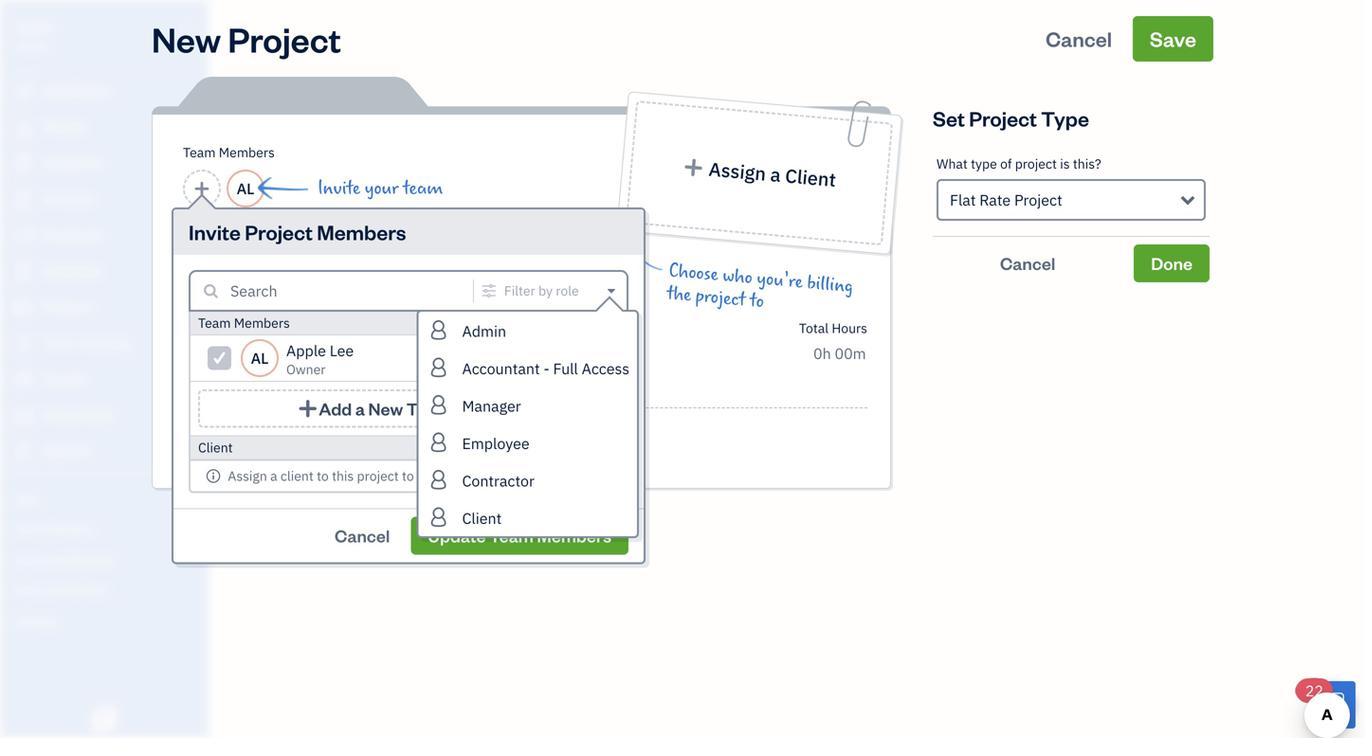Task type: locate. For each thing, give the bounding box(es) containing it.
cancel button for done
[[933, 245, 1123, 283]]

0 vertical spatial client
[[784, 163, 837, 192]]

flat inside project type field
[[950, 190, 976, 210]]

new project
[[152, 16, 341, 61]]

bank connections image
[[14, 582, 203, 597]]

0 vertical spatial invite
[[318, 178, 360, 199]]

client
[[784, 163, 837, 192], [198, 439, 233, 456], [462, 509, 502, 529]]

flat rate
[[495, 319, 548, 337]]

1 vertical spatial cancel button
[[933, 245, 1123, 283]]

a inside button
[[315, 423, 323, 443]]

admin button
[[419, 312, 637, 349]]

plus image
[[297, 399, 319, 419]]

assign a client
[[708, 156, 837, 192]]

1 horizontal spatial apple
[[286, 341, 326, 361]]

date
[[201, 318, 229, 336]]

add
[[319, 398, 352, 420], [284, 423, 311, 443]]

to
[[749, 290, 765, 312], [317, 467, 329, 485], [402, 467, 414, 485]]

plus image left 'assign a client'
[[682, 157, 705, 178]]

team
[[183, 144, 216, 161], [198, 314, 231, 332], [406, 398, 451, 420], [489, 525, 534, 547]]

apple left lee
[[286, 341, 326, 361]]

2 horizontal spatial assign
[[708, 156, 767, 186]]

invite project members
[[189, 219, 406, 246]]

to left this
[[317, 467, 329, 485]]

team up "add team member" icon
[[183, 144, 216, 161]]

al left apple lee owner
[[251, 348, 269, 368]]

project right this
[[357, 467, 399, 485]]

them.
[[453, 467, 487, 485]]

add inside button
[[319, 398, 352, 420]]

a inside button
[[355, 398, 365, 420]]

al
[[237, 179, 254, 199], [251, 348, 269, 368]]

1 vertical spatial client
[[198, 439, 233, 456]]

update
[[428, 525, 486, 547]]

1 vertical spatial team members
[[198, 314, 290, 332]]

to inside choose who you're billing the project to
[[749, 290, 765, 312]]

project
[[1015, 155, 1057, 173], [695, 286, 746, 311], [485, 314, 527, 332], [357, 467, 399, 485]]

cancel button down 'assign a client to this project to invite them.'
[[318, 517, 407, 555]]

plus image inside add a service button
[[263, 422, 280, 445]]

2 vertical spatial cancel button
[[318, 517, 407, 555]]

assign a client to this project to invite them.
[[228, 467, 487, 485]]

this?
[[1073, 155, 1101, 173]]

manager
[[462, 396, 521, 416]]

invite
[[318, 178, 360, 199], [189, 219, 241, 246]]

service
[[326, 423, 376, 443]]

2 vertical spatial client
[[462, 509, 502, 529]]

add a new team member button
[[198, 390, 619, 428]]

new
[[152, 16, 221, 61], [368, 398, 403, 420]]

1 horizontal spatial new
[[368, 398, 403, 420]]

team members up end date in  format text field
[[198, 314, 290, 332]]

apple inside main element
[[15, 17, 56, 36]]

rate down of
[[980, 190, 1011, 210]]

1 horizontal spatial assign
[[426, 314, 466, 332]]

project for new project
[[228, 16, 341, 61]]

cancel button for update team members
[[318, 517, 407, 555]]

update team members
[[428, 525, 611, 547]]

owner up plus icon
[[286, 361, 326, 378]]

employee button
[[419, 424, 637, 462]]

cancel down 'assign a client to this project to invite them.'
[[335, 525, 390, 547]]

Project Type field
[[937, 179, 1206, 221]]

invite left your
[[318, 178, 360, 199]]

rate inside project type field
[[980, 190, 1011, 210]]

flat
[[950, 190, 976, 210], [495, 319, 518, 337]]

0 horizontal spatial apple
[[15, 17, 56, 36]]

1 vertical spatial owner
[[286, 361, 326, 378]]

0 horizontal spatial add
[[284, 423, 311, 443]]

1 horizontal spatial flat
[[950, 190, 976, 210]]

cancel
[[1046, 25, 1112, 52], [1000, 252, 1055, 274], [335, 525, 390, 547]]

to left "invite"
[[402, 467, 414, 485]]

accountant - full access
[[462, 359, 629, 379]]

2 vertical spatial assign
[[228, 467, 267, 485]]

end date
[[175, 318, 229, 336]]

cancel down flat rate project
[[1000, 252, 1055, 274]]

0 vertical spatial cancel
[[1046, 25, 1112, 52]]

plus image left add a service
[[263, 422, 280, 445]]

is
[[1060, 155, 1070, 173]]

0 horizontal spatial flat
[[495, 319, 518, 337]]

main element
[[0, 0, 256, 739]]

set
[[933, 105, 965, 132]]

save
[[1150, 25, 1196, 52]]

1 vertical spatial rate
[[521, 319, 548, 337]]

add up add a service
[[319, 398, 352, 420]]

1 horizontal spatial to
[[402, 467, 414, 485]]

client inside button
[[462, 509, 502, 529]]

team members
[[183, 144, 275, 161], [198, 314, 290, 332]]

0 horizontal spatial owner
[[15, 38, 50, 53]]

al right "add team member" icon
[[237, 179, 254, 199]]

invoice image
[[12, 191, 35, 210]]

flat right as
[[495, 319, 518, 337]]

cancel for done
[[1000, 252, 1055, 274]]

assign inside 'assign a client'
[[708, 156, 767, 186]]

new inside button
[[368, 398, 403, 420]]

cancel up type
[[1046, 25, 1112, 52]]

1 horizontal spatial invite
[[318, 178, 360, 199]]

employee
[[462, 434, 530, 454]]

project
[[228, 16, 341, 61], [969, 105, 1037, 132], [1014, 190, 1062, 210], [245, 219, 313, 246]]

project for set project type
[[969, 105, 1037, 132]]

a for assign a client
[[769, 162, 782, 187]]

cancel button
[[1029, 16, 1129, 62], [933, 245, 1123, 283], [318, 517, 407, 555]]

22 button
[[1296, 679, 1356, 729]]

2 horizontal spatial to
[[749, 290, 765, 312]]

resource center badge image
[[1308, 682, 1356, 729]]

0 horizontal spatial new
[[152, 16, 221, 61]]

apple for owner
[[15, 17, 56, 36]]

members down invite your team
[[317, 219, 406, 246]]

0 vertical spatial al
[[237, 179, 254, 199]]

flat down what
[[950, 190, 976, 210]]

owner up dashboard icon
[[15, 38, 50, 53]]

team
[[403, 178, 443, 199]]

total
[[799, 319, 829, 337]]

assign
[[708, 156, 767, 186], [426, 314, 466, 332], [228, 467, 267, 485]]

1 horizontal spatial rate
[[980, 190, 1011, 210]]

type
[[971, 155, 997, 173]]

0 vertical spatial flat
[[950, 190, 976, 210]]

apps image
[[14, 491, 203, 506]]

0 vertical spatial owner
[[15, 38, 50, 53]]

plus image inside the assign a client button
[[682, 157, 705, 178]]

2 horizontal spatial client
[[784, 163, 837, 192]]

plus image for assign
[[682, 157, 705, 178]]

caretdown image
[[608, 283, 623, 299]]

0 horizontal spatial assign
[[228, 467, 267, 485]]

1 vertical spatial plus image
[[263, 422, 280, 445]]

1 horizontal spatial owner
[[286, 361, 326, 378]]

1 vertical spatial cancel
[[1000, 252, 1055, 274]]

1 horizontal spatial add
[[319, 398, 352, 420]]

add inside button
[[284, 423, 311, 443]]

add a new team member
[[319, 398, 520, 420]]

access
[[582, 359, 629, 379]]

add for add a new team member
[[319, 398, 352, 420]]

plus image
[[682, 157, 705, 178], [263, 422, 280, 445]]

apple up dashboard icon
[[15, 17, 56, 36]]

a
[[769, 162, 782, 187], [355, 398, 365, 420], [315, 423, 323, 443], [270, 467, 277, 485]]

team right update
[[489, 525, 534, 547]]

0 vertical spatial plus image
[[682, 157, 705, 178]]

team members up "add team member" icon
[[183, 144, 275, 161]]

add down plus icon
[[284, 423, 311, 443]]

1 vertical spatial apple
[[286, 341, 326, 361]]

0 vertical spatial cancel button
[[1029, 16, 1129, 62]]

0 horizontal spatial client
[[198, 439, 233, 456]]

0 vertical spatial rate
[[980, 190, 1011, 210]]

apple
[[15, 17, 56, 36], [286, 341, 326, 361]]

apple inside apple lee owner
[[286, 341, 326, 361]]

client
[[280, 467, 314, 485]]

choose
[[668, 260, 719, 286]]

add team member image
[[193, 177, 211, 200]]

cancel for update team members
[[335, 525, 390, 547]]

report image
[[12, 443, 35, 462]]

add for add a service
[[284, 423, 311, 443]]

flat for flat rate project
[[950, 190, 976, 210]]

rate
[[980, 190, 1011, 210], [521, 319, 548, 337]]

1 vertical spatial flat
[[495, 319, 518, 337]]

members up end date in  format text field
[[234, 314, 290, 332]]

project image
[[12, 299, 35, 318]]

project for invite project members
[[245, 219, 313, 246]]

rate down filter by role
[[521, 319, 548, 337]]

0 vertical spatial add
[[319, 398, 352, 420]]

contractor
[[462, 471, 535, 491]]

flat for flat rate
[[495, 319, 518, 337]]

rate for flat rate
[[521, 319, 548, 337]]

0 vertical spatial apple
[[15, 17, 56, 36]]

contractor button
[[419, 462, 637, 499]]

0 horizontal spatial invite
[[189, 219, 241, 246]]

owner
[[15, 38, 50, 53], [286, 361, 326, 378]]

0 vertical spatial assign
[[708, 156, 767, 186]]

a inside 'assign a client'
[[769, 162, 782, 187]]

to down who
[[749, 290, 765, 312]]

1 vertical spatial invite
[[189, 219, 241, 246]]

invite your team
[[318, 178, 443, 199]]

1 horizontal spatial plus image
[[682, 157, 705, 178]]

2 vertical spatial cancel
[[335, 525, 390, 547]]

1 vertical spatial assign
[[426, 314, 466, 332]]

0 horizontal spatial plus image
[[263, 422, 280, 445]]

0 horizontal spatial rate
[[521, 319, 548, 337]]

members down contractor 'button'
[[537, 525, 611, 547]]

1 vertical spatial new
[[368, 398, 403, 420]]

a for add a service
[[315, 423, 323, 443]]

invite down "add team member" icon
[[189, 219, 241, 246]]

End date in  format text field
[[175, 344, 406, 364]]

1 horizontal spatial client
[[462, 509, 502, 529]]

project down choose
[[695, 286, 746, 311]]

cancel button down flat rate project
[[933, 245, 1123, 283]]

cancel button up type
[[1029, 16, 1129, 62]]

1 vertical spatial add
[[284, 423, 311, 443]]

your
[[365, 178, 399, 199]]

full
[[553, 359, 578, 379]]

save button
[[1133, 16, 1213, 62]]

services
[[175, 383, 236, 401]]

Search text field
[[230, 280, 460, 302]]

members
[[219, 144, 275, 161], [317, 219, 406, 246], [234, 314, 290, 332], [537, 525, 611, 547]]



Task type: describe. For each thing, give the bounding box(es) containing it.
lee
[[330, 341, 354, 361]]

what
[[937, 155, 968, 173]]

assign for assign a client to this project to invite them.
[[228, 467, 267, 485]]

items and services image
[[14, 552, 203, 567]]

estimate image
[[12, 155, 35, 173]]

freshbooks image
[[89, 708, 119, 731]]

member
[[454, 398, 520, 420]]

0 vertical spatial new
[[152, 16, 221, 61]]

-
[[544, 359, 550, 379]]

role
[[556, 282, 579, 300]]

what type of project is this? element
[[933, 141, 1210, 237]]

info image
[[206, 469, 221, 484]]

assign as project manager
[[426, 314, 583, 332]]

filter
[[504, 282, 535, 300]]

done button
[[1134, 245, 1210, 283]]

of
[[1000, 155, 1012, 173]]

payment image
[[12, 227, 35, 246]]

set project type
[[933, 105, 1089, 132]]

client button
[[419, 499, 637, 537]]

add a service
[[284, 423, 376, 443]]

the
[[666, 283, 692, 306]]

manager button
[[419, 387, 637, 424]]

project inside choose who you're billing the project to
[[695, 286, 746, 311]]

money image
[[12, 371, 35, 390]]

0 vertical spatial team members
[[183, 144, 275, 161]]

timer image
[[12, 335, 35, 354]]

total hours
[[799, 319, 867, 337]]

22
[[1305, 681, 1324, 701]]

apple lee owner
[[286, 341, 354, 378]]

hours
[[832, 319, 867, 337]]

expense image
[[12, 263, 35, 282]]

settings image
[[478, 283, 500, 299]]

assign for assign as project manager
[[426, 314, 466, 332]]

rate for flat rate project
[[980, 190, 1011, 210]]

dashboard image
[[12, 82, 35, 101]]

invite for invite your team
[[318, 178, 360, 199]]

you're
[[756, 268, 804, 293]]

team up services
[[198, 314, 231, 332]]

Project Description text field
[[175, 283, 697, 306]]

project right as
[[485, 314, 527, 332]]

assign a client button
[[626, 101, 893, 246]]

by
[[538, 282, 553, 300]]

flat rate project
[[950, 190, 1062, 210]]

team members image
[[14, 521, 203, 537]]

apple for lee
[[286, 341, 326, 361]]

client image
[[12, 119, 35, 137]]

members inside button
[[537, 525, 611, 547]]

filter by role button
[[478, 282, 623, 300]]

filter by role
[[504, 282, 579, 300]]

0 horizontal spatial to
[[317, 467, 329, 485]]

client inside 'assign a client'
[[784, 163, 837, 192]]

invite
[[417, 467, 450, 485]]

1 vertical spatial al
[[251, 348, 269, 368]]

assign for assign a client
[[708, 156, 767, 186]]

team left member
[[406, 398, 451, 420]]

project inside field
[[1014, 190, 1062, 210]]

plus image for add
[[263, 422, 280, 445]]

Project Name text field
[[175, 232, 697, 270]]

a for add a new team member
[[355, 398, 365, 420]]

members up invite project members
[[219, 144, 275, 161]]

to for who
[[749, 290, 765, 312]]

add a service button
[[175, 416, 464, 450]]

who
[[722, 265, 754, 289]]

update team members button
[[411, 517, 629, 555]]

owner inside the apple owner
[[15, 38, 50, 53]]

Hourly Budget text field
[[813, 344, 867, 364]]

accountant - full access button
[[419, 349, 637, 387]]

apple owner
[[15, 17, 56, 53]]

billing
[[806, 273, 854, 297]]

choose who you're billing the project to
[[666, 260, 854, 312]]

chart image
[[12, 407, 35, 426]]

manager
[[530, 314, 583, 332]]

settings image
[[14, 612, 203, 628]]

admin
[[462, 321, 506, 341]]

this
[[332, 467, 354, 485]]

owner inside apple lee owner
[[286, 361, 326, 378]]

done
[[1151, 252, 1193, 274]]

as
[[469, 314, 482, 332]]

type
[[1041, 105, 1089, 132]]

project left is
[[1015, 155, 1057, 173]]

accountant
[[462, 359, 540, 379]]

what type of project is this?
[[937, 155, 1101, 173]]

to for a
[[402, 467, 414, 485]]

invite for invite project members
[[189, 219, 241, 246]]

end
[[175, 318, 198, 336]]

a for assign a client to this project to invite them.
[[270, 467, 277, 485]]



Task type: vqa. For each thing, say whether or not it's contained in the screenshot.
usd
no



